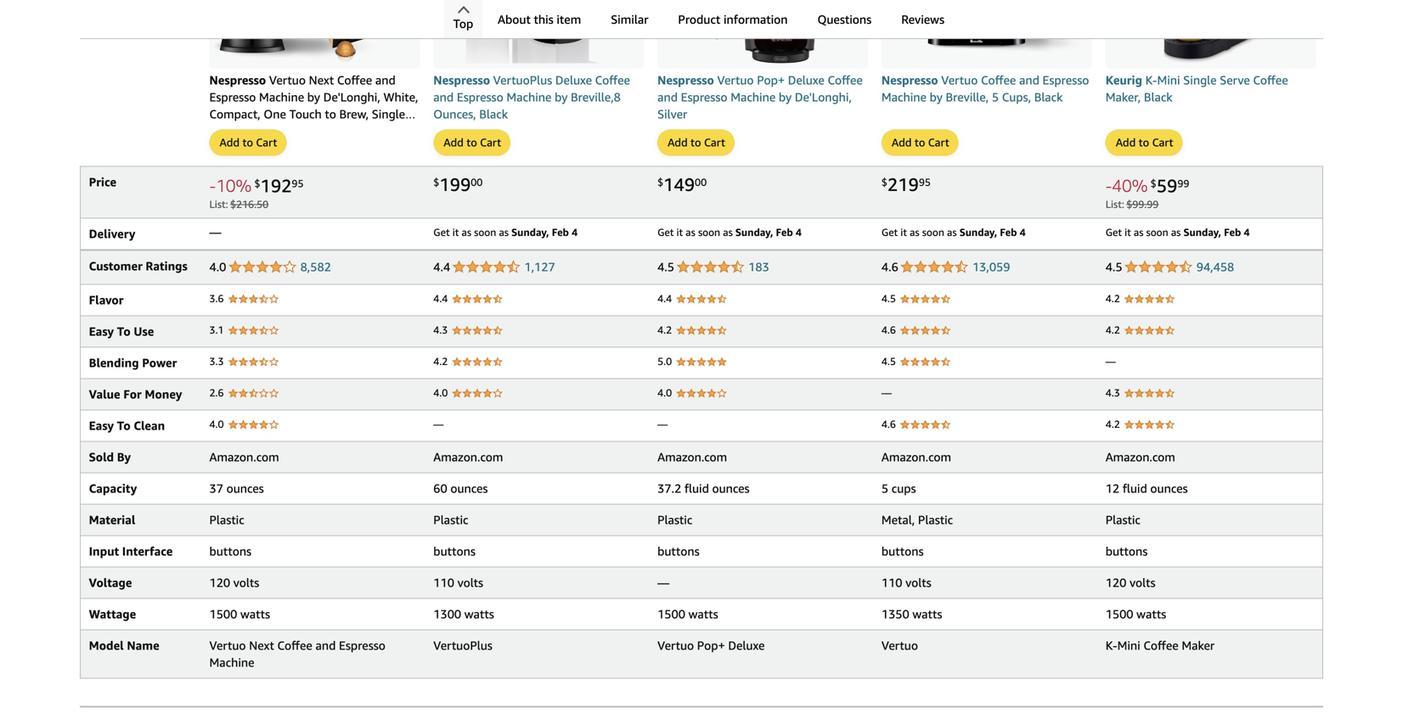 Task type: vqa. For each thing, say whether or not it's contained in the screenshot.
VertuoPlus vertuoplus
yes



Task type: locate. For each thing, give the bounding box(es) containing it.
it down "219"
[[901, 226, 908, 238]]

questions
[[818, 12, 872, 26]]

1 120 from the left
[[209, 576, 230, 590]]

mini inside k-mini single serve coffee maker, black
[[1158, 73, 1181, 87]]

black right maker,
[[1145, 90, 1173, 104]]

2 00 from the left
[[695, 176, 707, 188]]

vertuoplus down 1300 watts
[[434, 639, 493, 653]]

deluxe inside vertuoplus deluxe coffee and espresso machine by breville,8 ounces, black
[[556, 73, 592, 87]]

cart up $ 199 00
[[480, 136, 502, 149]]

$ 199 00
[[434, 174, 483, 195]]

cart
[[256, 136, 277, 149], [480, 136, 502, 149], [705, 136, 726, 149], [929, 136, 950, 149], [1153, 136, 1174, 149]]

0 vertical spatial 4.6
[[882, 260, 899, 274]]

black inside the vertuo coffee and espresso machine by breville, 5 cups, black
[[1035, 90, 1064, 104]]

value
[[89, 387, 120, 401]]

list: down 40%
[[1106, 198, 1125, 210]]

vertuo inside vertuo next coffee and espresso machine
[[209, 639, 246, 653]]

00 inside $ 199 00
[[471, 176, 483, 188]]

machine inside vertuo pop+ deluxe coffee and espresso machine by de'longhi, silver
[[731, 90, 776, 104]]

vertuo for vertuo pop+ deluxe
[[658, 639, 694, 653]]

value for money
[[89, 387, 182, 401]]

0 vertical spatial 4.3
[[434, 324, 448, 336]]

60
[[434, 482, 448, 496]]

add to cart submit up -40% $ 59 99
[[1107, 130, 1183, 155]]

vertuoplus
[[493, 73, 553, 87], [434, 639, 493, 653]]

1500 watts
[[209, 608, 270, 622], [658, 608, 719, 622], [1106, 608, 1167, 622]]

get it as soon as sunday, feb 4 up 183 at the right of the page
[[658, 226, 802, 238]]

coffee inside the vertuo coffee and espresso machine by breville, 5 cups, black
[[982, 73, 1017, 87]]

it down 199
[[453, 226, 459, 238]]

4.6
[[882, 260, 899, 274], [882, 324, 897, 336], [882, 418, 897, 430]]

4.4
[[434, 260, 451, 274], [434, 293, 448, 305], [658, 293, 672, 305]]

to up $ 149 00
[[691, 136, 702, 149]]

vertuo inside the vertuo coffee and espresso machine by breville, 5 cups, black
[[942, 73, 978, 87]]

1 horizontal spatial 4.3
[[1106, 387, 1121, 399]]

1 vertical spatial 5
[[882, 482, 889, 496]]

1500 watts up k-mini coffee maker
[[1106, 608, 1167, 622]]

0 horizontal spatial -
[[209, 175, 216, 196]]

Add to Cart submit
[[210, 130, 286, 155], [435, 130, 510, 155], [659, 130, 734, 155], [883, 130, 958, 155], [1107, 130, 1183, 155]]

black right cups,
[[1035, 90, 1064, 104]]

5 watts from the left
[[1137, 608, 1167, 622]]

maker inside the vertuo next coffee and espresso machine by de'longhi, white, compact, one touch to brew, single- serve coffee maker and espresso machine
[[281, 124, 314, 138]]

$ inside $ 149 00
[[658, 176, 664, 188]]

1 horizontal spatial list:
[[1106, 198, 1125, 210]]

1 vertical spatial 4.6
[[882, 324, 897, 336]]

$ for 199
[[434, 176, 440, 188]]

coffee inside vertuoplus deluxe coffee and espresso machine by breville,8 ounces, black
[[595, 73, 631, 87]]

1 vertical spatial mini
[[1118, 639, 1141, 653]]

2 fluid from the left
[[1123, 482, 1148, 496]]

volts
[[234, 576, 259, 590], [458, 576, 484, 590], [906, 576, 932, 590], [1130, 576, 1156, 590]]

to left use
[[117, 325, 131, 339]]

5 inside the vertuo coffee and espresso machine by breville, 5 cups, black
[[993, 90, 999, 104]]

- inside -10% $ 192 95
[[209, 175, 216, 196]]

get down 199
[[434, 226, 450, 238]]

$ inside $ 199 00
[[434, 176, 440, 188]]

k- for coffee
[[1106, 639, 1118, 653]]

next
[[309, 73, 334, 87], [249, 639, 274, 653]]

2 horizontal spatial 1500
[[1106, 608, 1134, 622]]

4 soon from the left
[[1147, 226, 1169, 238]]

37 ounces
[[209, 482, 264, 496]]

2 horizontal spatial black
[[1145, 90, 1173, 104]]

add
[[220, 136, 240, 149], [444, 136, 464, 149], [668, 136, 688, 149], [892, 136, 912, 149], [1116, 136, 1136, 149]]

vertuo for vertuo next coffee and espresso machine by de'longhi, white, compact, one touch to brew, single- serve coffee maker and espresso machine
[[269, 73, 306, 87]]

wattage
[[89, 608, 136, 622]]

4 by from the left
[[930, 90, 943, 104]]

cart down "one"
[[256, 136, 277, 149]]

-40% $ 59 99
[[1106, 175, 1190, 196]]

easy for easy to use
[[89, 325, 114, 339]]

deluxe for vertuo pop+ deluxe coffee and espresso machine by de'longhi, silver
[[788, 73, 825, 87]]

black for and
[[1035, 90, 1064, 104]]

buttons down 12 at the right bottom of the page
[[1106, 545, 1148, 559]]

add down silver in the top of the page
[[668, 136, 688, 149]]

1 horizontal spatial 120
[[1106, 576, 1127, 590]]

0 horizontal spatial 5
[[882, 482, 889, 496]]

00
[[471, 176, 483, 188], [695, 176, 707, 188]]

1 - from the left
[[209, 175, 216, 196]]

0 horizontal spatial 1500
[[209, 608, 237, 622]]

deluxe inside vertuo pop+ deluxe coffee and espresso machine by de'longhi, silver
[[788, 73, 825, 87]]

4 4 from the left
[[1245, 226, 1251, 238]]

add to cart up -40% $ 59 99
[[1116, 136, 1174, 149]]

vertuo inside the vertuo next coffee and espresso machine by de'longhi, white, compact, one touch to brew, single- serve coffee maker and espresso machine
[[269, 73, 306, 87]]

37.2
[[658, 482, 682, 496]]

4.2 for easy to use
[[1106, 324, 1121, 336]]

110 volts
[[434, 576, 484, 590], [882, 576, 932, 590]]

watts up vertuo next coffee and espresso machine
[[240, 608, 270, 622]]

3 by from the left
[[779, 90, 792, 104]]

fluid
[[685, 482, 710, 496], [1123, 482, 1148, 496]]

0 vertical spatial vertuoplus
[[493, 73, 553, 87]]

1 feb from the left
[[552, 226, 569, 238]]

k- inside k-mini single serve coffee maker, black
[[1146, 73, 1158, 87]]

4 sunday, from the left
[[1184, 226, 1222, 238]]

2 sunday, from the left
[[736, 226, 774, 238]]

3 plastic from the left
[[658, 513, 693, 527]]

1 nespresso from the left
[[209, 73, 269, 87]]

5.0
[[658, 356, 672, 367]]

plastic down 37.2
[[658, 513, 693, 527]]

cart up 59
[[1153, 136, 1174, 149]]

2 nespresso from the left
[[434, 73, 493, 87]]

buttons down 37.2
[[658, 545, 700, 559]]

3 get it as soon as sunday, feb 4 from the left
[[882, 226, 1026, 238]]

4 get from the left
[[1106, 226, 1123, 238]]

5 cart from the left
[[1153, 136, 1174, 149]]

black inside vertuoplus deluxe coffee and espresso machine by breville,8 ounces, black
[[480, 107, 508, 121]]

1 vertical spatial maker
[[1182, 639, 1215, 653]]

2 buttons from the left
[[434, 545, 476, 559]]

3 ounces from the left
[[713, 482, 750, 496]]

1 easy from the top
[[89, 325, 114, 339]]

feb
[[552, 226, 569, 238], [776, 226, 794, 238], [1001, 226, 1018, 238], [1225, 226, 1242, 238]]

1 vertical spatial pop+
[[698, 639, 726, 653]]

2 list: from the left
[[1106, 198, 1125, 210]]

clean
[[134, 419, 165, 433]]

1 horizontal spatial serve
[[1221, 73, 1251, 87]]

get down '149'
[[658, 226, 674, 238]]

2 feb from the left
[[776, 226, 794, 238]]

183
[[749, 260, 770, 274]]

add to cart for 5th add to cart submit from right
[[220, 136, 277, 149]]

next for vertuo next coffee and espresso machine
[[249, 639, 274, 653]]

get down 'list: $99.99'
[[1106, 226, 1123, 238]]

2 1500 watts from the left
[[658, 608, 719, 622]]

4 volts from the left
[[1130, 576, 1156, 590]]

vertuoplus deluxe coffee and espresso machine by breville,8 ounces, black
[[434, 73, 631, 121]]

vertuo for vertuo coffee and espresso machine by breville, 5 cups, black
[[942, 73, 978, 87]]

0 horizontal spatial maker
[[281, 124, 314, 138]]

1350 watts
[[882, 608, 943, 622]]

00 inside $ 149 00
[[695, 176, 707, 188]]

pop+ for vertuo pop+ deluxe coffee and espresso machine by de'longhi, silver
[[757, 73, 785, 87]]

0 vertical spatial pop+
[[757, 73, 785, 87]]

0 horizontal spatial mini
[[1118, 639, 1141, 653]]

1 list: from the left
[[209, 198, 228, 210]]

it down '149'
[[677, 226, 683, 238]]

0 vertical spatial mini
[[1158, 73, 1181, 87]]

watts right 1300
[[465, 608, 494, 622]]

4 as from the left
[[723, 226, 733, 238]]

next inside vertuo next coffee and espresso machine
[[249, 639, 274, 653]]

0 horizontal spatial k-
[[1106, 639, 1118, 653]]

3.3
[[209, 356, 224, 367]]

add down ounces,
[[444, 136, 464, 149]]

0 horizontal spatial 110
[[434, 576, 455, 590]]

0 horizontal spatial deluxe
[[556, 73, 592, 87]]

3 4 from the left
[[1020, 226, 1026, 238]]

nespresso up silver in the top of the page
[[658, 73, 718, 87]]

6 as from the left
[[948, 226, 957, 238]]

0 horizontal spatial list:
[[209, 198, 228, 210]]

1 horizontal spatial -
[[1106, 175, 1113, 196]]

nespresso down the reviews
[[882, 73, 942, 87]]

2 as from the left
[[499, 226, 509, 238]]

1 horizontal spatial black
[[1035, 90, 1064, 104]]

by inside the vertuo coffee and espresso machine by breville, 5 cups, black
[[930, 90, 943, 104]]

2 cart from the left
[[480, 136, 502, 149]]

1500 up vertuo pop+ deluxe at the bottom of the page
[[658, 608, 686, 622]]

1 amazon.com from the left
[[209, 450, 279, 464]]

3 add from the left
[[668, 136, 688, 149]]

cart up $ 149 00
[[705, 136, 726, 149]]

add to cart submit down compact,
[[210, 130, 286, 155]]

sunday, up 183 at the right of the page
[[736, 226, 774, 238]]

2 easy from the top
[[89, 419, 114, 433]]

5 left the cups on the right
[[882, 482, 889, 496]]

pop+ inside vertuo pop+ deluxe coffee and espresso machine by de'longhi, silver
[[757, 73, 785, 87]]

cart for 4th add to cart submit from right
[[480, 136, 502, 149]]

to left clean
[[117, 419, 131, 433]]

plastic down the 60 ounces
[[434, 513, 469, 527]]

4.2 for easy to clean
[[1106, 418, 1121, 430]]

2 horizontal spatial 1500 watts
[[1106, 608, 1167, 622]]

de'longhi, down questions
[[795, 90, 852, 104]]

1500
[[209, 608, 237, 622], [658, 608, 686, 622], [1106, 608, 1134, 622]]

nespresso vertuo coffee and espresso machine by breville, 5 cups, black image
[[882, 0, 1093, 57]]

1300
[[434, 608, 462, 622]]

maker
[[281, 124, 314, 138], [1182, 639, 1215, 653]]

amazon.com up the cups on the right
[[882, 450, 952, 464]]

buttons down the 60 ounces
[[434, 545, 476, 559]]

1 vertical spatial 4.3
[[1106, 387, 1121, 399]]

vertuo
[[269, 73, 306, 87], [718, 73, 754, 87], [942, 73, 978, 87], [209, 639, 246, 653], [658, 639, 694, 653], [882, 639, 919, 653]]

amazon.com
[[209, 450, 279, 464], [434, 450, 503, 464], [658, 450, 728, 464], [882, 450, 952, 464], [1106, 450, 1176, 464]]

2 110 from the left
[[882, 576, 903, 590]]

0 horizontal spatial 120 volts
[[209, 576, 259, 590]]

8,582
[[300, 260, 331, 274]]

add up "219"
[[892, 136, 912, 149]]

serve right single
[[1221, 73, 1251, 87]]

0 vertical spatial next
[[309, 73, 334, 87]]

$ inside -10% $ 192 95
[[255, 178, 260, 189]]

0 vertical spatial k-
[[1146, 73, 1158, 87]]

0 vertical spatial 5
[[993, 90, 999, 104]]

2 by from the left
[[555, 90, 568, 104]]

get
[[434, 226, 450, 238], [658, 226, 674, 238], [882, 226, 898, 238], [1106, 226, 1123, 238]]

1 vertical spatial k-
[[1106, 639, 1118, 653]]

buttons
[[209, 545, 252, 559], [434, 545, 476, 559], [658, 545, 700, 559], [882, 545, 924, 559], [1106, 545, 1148, 559]]

1500 watts up vertuo next coffee and espresso machine
[[209, 608, 270, 622]]

4.0
[[209, 260, 226, 274], [434, 387, 448, 399], [658, 387, 672, 399], [209, 418, 224, 430]]

get it as soon as sunday, feb 4 up 1,127 at the top left
[[434, 226, 578, 238]]

coffee inside k-mini single serve coffee maker, black
[[1254, 73, 1289, 87]]

by down nespresso vertuo pop+ deluxe coffee and espresso machine by de'longhi, silver image
[[779, 90, 792, 104]]

soon down $99.99
[[1147, 226, 1169, 238]]

110 volts up 1300 watts
[[434, 576, 484, 590]]

1 horizontal spatial 110 volts
[[882, 576, 932, 590]]

fluid right 12 at the right bottom of the page
[[1123, 482, 1148, 496]]

110 up 1350
[[882, 576, 903, 590]]

0 vertical spatial maker
[[281, 124, 314, 138]]

buttons down "metal,"
[[882, 545, 924, 559]]

2 vertical spatial 4.6
[[882, 418, 897, 430]]

1 fluid from the left
[[685, 482, 710, 496]]

vertuo for vertuo next coffee and espresso machine
[[209, 639, 246, 653]]

soon down $ 149 00
[[699, 226, 721, 238]]

amazon.com up 12 fluid ounces
[[1106, 450, 1176, 464]]

k-mini coffee maker
[[1106, 639, 1215, 653]]

add to cart down compact,
[[220, 136, 277, 149]]

5 add to cart from the left
[[1116, 136, 1174, 149]]

get it as soon as sunday, feb 4 up 13,059 in the top of the page
[[882, 226, 1026, 238]]

vertuo next coffee and espresso machine by de'longhi, white, compact, one touch to brew, single- serve coffee maker and espresso machine
[[209, 73, 419, 155]]

2 add to cart from the left
[[444, 136, 502, 149]]

white,
[[384, 90, 419, 104]]

easy down "flavor"
[[89, 325, 114, 339]]

1 horizontal spatial deluxe
[[729, 639, 765, 653]]

nespresso up compact,
[[209, 73, 269, 87]]

to down ounces,
[[467, 136, 477, 149]]

1 horizontal spatial 1500 watts
[[658, 608, 719, 622]]

5 add to cart submit from the left
[[1107, 130, 1183, 155]]

get down "219"
[[882, 226, 898, 238]]

3 4.6 from the top
[[882, 418, 897, 430]]

-
[[209, 175, 216, 196], [1106, 175, 1113, 196]]

110 volts up 1350 watts
[[882, 576, 932, 590]]

219
[[888, 174, 919, 195]]

cart for 5th add to cart submit from right
[[256, 136, 277, 149]]

amazon.com up the 37.2 fluid ounces
[[658, 450, 728, 464]]

add to cart submit down silver in the top of the page
[[659, 130, 734, 155]]

1 horizontal spatial fluid
[[1123, 482, 1148, 496]]

cart up $ 219 95
[[929, 136, 950, 149]]

fluid right 37.2
[[685, 482, 710, 496]]

1 1500 from the left
[[209, 608, 237, 622]]

sold by
[[89, 450, 131, 464]]

it down 'list: $99.99'
[[1125, 226, 1132, 238]]

1 buttons from the left
[[209, 545, 252, 559]]

2 de'longhi, from the left
[[795, 90, 852, 104]]

add to cart down ounces,
[[444, 136, 502, 149]]

0 horizontal spatial 1500 watts
[[209, 608, 270, 622]]

95
[[919, 176, 931, 188], [292, 178, 304, 189]]

0 horizontal spatial pop+
[[698, 639, 726, 653]]

next for vertuo next coffee and espresso machine by de'longhi, white, compact, one touch to brew, single- serve coffee maker and espresso machine
[[309, 73, 334, 87]]

espresso inside vertuo pop+ deluxe coffee and espresso machine by de'longhi, silver
[[681, 90, 728, 104]]

- up 'list: $99.99'
[[1106, 175, 1113, 196]]

2 - from the left
[[1106, 175, 1113, 196]]

1500 up k-mini coffee maker
[[1106, 608, 1134, 622]]

vertuo for vertuo pop+ deluxe coffee and espresso machine by de'longhi, silver
[[718, 73, 754, 87]]

plastic right "metal,"
[[919, 513, 954, 527]]

add to cart
[[220, 136, 277, 149], [444, 136, 502, 149], [668, 136, 726, 149], [892, 136, 950, 149], [1116, 136, 1174, 149]]

0 horizontal spatial serve
[[209, 124, 240, 138]]

item
[[557, 12, 581, 26]]

watts up k-mini coffee maker
[[1137, 608, 1167, 622]]

5 left cups,
[[993, 90, 999, 104]]

ounces right 37.2
[[713, 482, 750, 496]]

1 de'longhi, from the left
[[324, 90, 381, 104]]

to down compact,
[[243, 136, 253, 149]]

vertuoplus for vertuoplus deluxe coffee and espresso machine by breville,8 ounces, black
[[493, 73, 553, 87]]

ounces right 12 at the right bottom of the page
[[1151, 482, 1189, 496]]

serve
[[1221, 73, 1251, 87], [209, 124, 240, 138]]

machine inside the vertuo coffee and espresso machine by breville, 5 cups, black
[[882, 90, 927, 104]]

easy up sold
[[89, 419, 114, 433]]

1 horizontal spatial mini
[[1158, 73, 1181, 87]]

ounces
[[227, 482, 264, 496], [451, 482, 488, 496], [713, 482, 750, 496], [1151, 482, 1189, 496]]

1 vertical spatial vertuoplus
[[434, 639, 493, 653]]

by
[[117, 450, 131, 464]]

5 as from the left
[[910, 226, 920, 238]]

0 horizontal spatial vertuoplus
[[434, 639, 493, 653]]

4.2
[[1106, 293, 1121, 305], [658, 324, 672, 336], [1106, 324, 1121, 336], [434, 356, 448, 367], [1106, 418, 1121, 430]]

cart for 1st add to cart submit from the right
[[1153, 136, 1174, 149]]

to
[[325, 107, 336, 121], [243, 136, 253, 149], [467, 136, 477, 149], [691, 136, 702, 149], [915, 136, 926, 149], [1139, 136, 1150, 149], [117, 325, 131, 339], [117, 419, 131, 433]]

12 fluid ounces
[[1106, 482, 1189, 496]]

by
[[307, 90, 320, 104], [555, 90, 568, 104], [779, 90, 792, 104], [930, 90, 943, 104]]

add to cart submit up $ 219 95
[[883, 130, 958, 155]]

2 add to cart submit from the left
[[435, 130, 510, 155]]

2 110 volts from the left
[[882, 576, 932, 590]]

$ 149 00
[[658, 174, 707, 195]]

serve inside the vertuo next coffee and espresso machine by de'longhi, white, compact, one touch to brew, single- serve coffee maker and espresso machine
[[209, 124, 240, 138]]

2 watts from the left
[[465, 608, 494, 622]]

4.6 for easy to use
[[882, 324, 897, 336]]

3 add to cart from the left
[[668, 136, 726, 149]]

37
[[209, 482, 223, 496]]

0 horizontal spatial next
[[249, 639, 274, 653]]

add to cart down silver in the top of the page
[[668, 136, 726, 149]]

by inside the vertuo next coffee and espresso machine by de'longhi, white, compact, one touch to brew, single- serve coffee maker and espresso machine
[[307, 90, 320, 104]]

brew,
[[340, 107, 369, 121]]

4 nespresso from the left
[[882, 73, 942, 87]]

0 horizontal spatial black
[[480, 107, 508, 121]]

2 get it as soon as sunday, feb 4 from the left
[[658, 226, 802, 238]]

1 as from the left
[[462, 226, 472, 238]]

soon down $ 199 00
[[474, 226, 497, 238]]

and inside the vertuo coffee and espresso machine by breville, 5 cups, black
[[1020, 73, 1040, 87]]

$ inside $ 219 95
[[882, 176, 888, 188]]

soon
[[474, 226, 497, 238], [699, 226, 721, 238], [923, 226, 945, 238], [1147, 226, 1169, 238]]

5 add from the left
[[1116, 136, 1136, 149]]

1 cart from the left
[[256, 136, 277, 149]]

3.1
[[209, 324, 224, 336]]

2 horizontal spatial deluxe
[[788, 73, 825, 87]]

to up -40% $ 59 99
[[1139, 136, 1150, 149]]

4 amazon.com from the left
[[882, 450, 952, 464]]

plastic down 37 ounces
[[209, 513, 245, 527]]

list: down '10%'
[[209, 198, 228, 210]]

0 horizontal spatial 110 volts
[[434, 576, 484, 590]]

1 vertical spatial next
[[249, 639, 274, 653]]

add to cart up $ 219 95
[[892, 136, 950, 149]]

nespresso vertuo next coffee and espresso machine by de'longhi, white, compact, one touch to brew, single-serve coffee maker and espresso machine image
[[209, 0, 420, 68]]

110 up 1300
[[434, 576, 455, 590]]

1 vertical spatial serve
[[209, 124, 240, 138]]

sunday, up 1,127 at the top left
[[512, 226, 549, 238]]

next inside the vertuo next coffee and espresso machine by de'longhi, white, compact, one touch to brew, single- serve coffee maker and espresso machine
[[309, 73, 334, 87]]

add up 40%
[[1116, 136, 1136, 149]]

espresso
[[1043, 73, 1090, 87], [209, 90, 256, 104], [457, 90, 504, 104], [681, 90, 728, 104], [340, 124, 387, 138], [339, 639, 386, 653]]

0 horizontal spatial 4.3
[[434, 324, 448, 336]]

plastic down 12 at the right bottom of the page
[[1106, 513, 1141, 527]]

nespresso up ounces,
[[434, 73, 493, 87]]

2 4 from the left
[[796, 226, 802, 238]]

list: $216.50
[[209, 198, 269, 210]]

as
[[462, 226, 472, 238], [499, 226, 509, 238], [686, 226, 696, 238], [723, 226, 733, 238], [910, 226, 920, 238], [948, 226, 957, 238], [1134, 226, 1144, 238], [1172, 226, 1182, 238]]

nespresso vertuoplus deluxe coffee and espresso machine by breville,8 ounces, black image
[[459, 0, 619, 68]]

ounces right 60
[[451, 482, 488, 496]]

by left breville,8
[[555, 90, 568, 104]]

1 horizontal spatial 95
[[919, 176, 931, 188]]

0 vertical spatial serve
[[1221, 73, 1251, 87]]

1 horizontal spatial vertuoplus
[[493, 73, 553, 87]]

and inside vertuo pop+ deluxe coffee and espresso machine by de'longhi, silver
[[658, 90, 678, 104]]

nespresso for vertuoplus deluxe coffee and espresso machine by breville,8 ounces, black
[[434, 73, 493, 87]]

amazon.com up 37 ounces
[[209, 450, 279, 464]]

machine inside vertuoplus deluxe coffee and espresso machine by breville,8 ounces, black
[[507, 90, 552, 104]]

by up touch
[[307, 90, 320, 104]]

0 vertical spatial easy
[[89, 325, 114, 339]]

add down compact,
[[220, 136, 240, 149]]

sunday, up 13,059 in the top of the page
[[960, 226, 998, 238]]

0 horizontal spatial 120
[[209, 576, 230, 590]]

1 horizontal spatial pop+
[[757, 73, 785, 87]]

interface
[[122, 545, 173, 559]]

1 horizontal spatial 5
[[993, 90, 999, 104]]

0 horizontal spatial fluid
[[685, 482, 710, 496]]

black right ounces,
[[480, 107, 508, 121]]

1 horizontal spatial de'longhi,
[[795, 90, 852, 104]]

0 horizontal spatial de'longhi,
[[324, 90, 381, 104]]

vertuo inside vertuo pop+ deluxe coffee and espresso machine by de'longhi, silver
[[718, 73, 754, 87]]

- up list: $216.50
[[209, 175, 216, 196]]

mini
[[1158, 73, 1181, 87], [1118, 639, 1141, 653]]

3 nespresso from the left
[[658, 73, 718, 87]]

1350
[[882, 608, 910, 622]]

serve down compact,
[[209, 124, 240, 138]]

easy to clean
[[89, 419, 165, 433]]

1 120 volts from the left
[[209, 576, 259, 590]]

coffee inside vertuo next coffee and espresso machine
[[278, 639, 313, 653]]

1 horizontal spatial 120 volts
[[1106, 576, 1156, 590]]

1 vertical spatial easy
[[89, 419, 114, 433]]

1 horizontal spatial 110
[[882, 576, 903, 590]]

get it as soon as sunday, feb 4 down $99.99
[[1106, 226, 1251, 238]]

94,458
[[1197, 260, 1235, 274]]

watts up vertuo pop+ deluxe at the bottom of the page
[[689, 608, 719, 622]]

2 get from the left
[[658, 226, 674, 238]]

0 horizontal spatial 00
[[471, 176, 483, 188]]

add to cart submit down ounces,
[[435, 130, 510, 155]]

sunday, up the 94,458
[[1184, 226, 1222, 238]]

$99.99
[[1127, 198, 1160, 210]]

4 ounces from the left
[[1151, 482, 1189, 496]]

about
[[498, 12, 531, 26]]

1 horizontal spatial 00
[[695, 176, 707, 188]]

1 horizontal spatial next
[[309, 73, 334, 87]]

list: for 59
[[1106, 198, 1125, 210]]

37.2 fluid ounces
[[658, 482, 750, 496]]

vertuoplus for vertuoplus
[[434, 639, 493, 653]]

k-
[[1146, 73, 1158, 87], [1106, 639, 1118, 653]]

120 volts
[[209, 576, 259, 590], [1106, 576, 1156, 590]]

4 it from the left
[[1125, 226, 1132, 238]]

vertuoplus inside vertuoplus deluxe coffee and espresso machine by breville,8 ounces, black
[[493, 73, 553, 87]]

- inside -40% $ 59 99
[[1106, 175, 1113, 196]]

k- for single
[[1146, 73, 1158, 87]]

amazon.com up the 60 ounces
[[434, 450, 503, 464]]

1 horizontal spatial k-
[[1146, 73, 1158, 87]]

watts right 1350
[[913, 608, 943, 622]]

1 horizontal spatial 1500
[[658, 608, 686, 622]]

4 add to cart from the left
[[892, 136, 950, 149]]

0 horizontal spatial 95
[[292, 178, 304, 189]]

add to cart for 2nd add to cart submit from the right
[[892, 136, 950, 149]]



Task type: describe. For each thing, give the bounding box(es) containing it.
easy to use
[[89, 325, 154, 339]]

2 volts from the left
[[458, 576, 484, 590]]

3 volts from the left
[[906, 576, 932, 590]]

1 horizontal spatial maker
[[1182, 639, 1215, 653]]

by inside vertuo pop+ deluxe coffee and espresso machine by de'longhi, silver
[[779, 90, 792, 104]]

2 it from the left
[[677, 226, 683, 238]]

touch
[[289, 107, 322, 121]]

single-
[[372, 107, 410, 121]]

vertuo coffee and espresso machine by breville, 5 cups, black
[[882, 73, 1090, 104]]

95 inside -10% $ 192 95
[[292, 178, 304, 189]]

flavor
[[89, 293, 124, 307]]

deluxe for vertuo pop+ deluxe
[[729, 639, 765, 653]]

espresso inside the vertuo coffee and espresso machine by breville, 5 cups, black
[[1043, 73, 1090, 87]]

60 ounces
[[434, 482, 488, 496]]

name
[[127, 639, 160, 653]]

input
[[89, 545, 119, 559]]

59
[[1157, 175, 1178, 196]]

2 ounces from the left
[[451, 482, 488, 496]]

money
[[145, 387, 182, 401]]

5 plastic from the left
[[1106, 513, 1141, 527]]

voltage
[[89, 576, 132, 590]]

-10% $ 192 95
[[209, 175, 304, 196]]

price
[[89, 175, 117, 189]]

149
[[664, 174, 695, 195]]

reviews
[[902, 12, 945, 26]]

black inside k-mini single serve coffee maker, black
[[1145, 90, 1173, 104]]

sold
[[89, 450, 114, 464]]

cups
[[892, 482, 917, 496]]

8 as from the left
[[1172, 226, 1182, 238]]

cups,
[[1003, 90, 1032, 104]]

easy for easy to clean
[[89, 419, 114, 433]]

input interface
[[89, 545, 173, 559]]

2 1500 from the left
[[658, 608, 686, 622]]

cart for 2nd add to cart submit from the right
[[929, 136, 950, 149]]

1 sunday, from the left
[[512, 226, 549, 238]]

de'longhi, inside the vertuo next coffee and espresso machine by de'longhi, white, compact, one touch to brew, single- serve coffee maker and espresso machine
[[324, 90, 381, 104]]

3 soon from the left
[[923, 226, 945, 238]]

keurig k-mini single serve coffee maker, black image
[[1157, 0, 1266, 68]]

for
[[123, 387, 142, 401]]

- for 59
[[1106, 175, 1113, 196]]

add to cart for third add to cart submit from the left
[[668, 136, 726, 149]]

4 plastic from the left
[[919, 513, 954, 527]]

1 4.6 from the top
[[882, 260, 899, 274]]

1300 watts
[[434, 608, 494, 622]]

2 120 volts from the left
[[1106, 576, 1156, 590]]

1,127
[[525, 260, 556, 274]]

2.6
[[209, 387, 224, 399]]

4 add to cart submit from the left
[[883, 130, 958, 155]]

breville,8
[[571, 90, 621, 104]]

1 add from the left
[[220, 136, 240, 149]]

4.2 for flavor
[[1106, 293, 1121, 305]]

1 volts from the left
[[234, 576, 259, 590]]

4 add from the left
[[892, 136, 912, 149]]

3 buttons from the left
[[658, 545, 700, 559]]

00 for 199
[[471, 176, 483, 188]]

4.6 for easy to clean
[[882, 418, 897, 430]]

3 as from the left
[[686, 226, 696, 238]]

material
[[89, 513, 135, 527]]

1 it from the left
[[453, 226, 459, 238]]

$ for 219
[[882, 176, 888, 188]]

00 for 149
[[695, 176, 707, 188]]

this
[[534, 12, 554, 26]]

to inside the vertuo next coffee and espresso machine by de'longhi, white, compact, one touch to brew, single- serve coffee maker and espresso machine
[[325, 107, 336, 121]]

5 buttons from the left
[[1106, 545, 1148, 559]]

5 cups
[[882, 482, 917, 496]]

$216.50
[[230, 198, 269, 210]]

99
[[1178, 178, 1190, 189]]

compact,
[[209, 107, 261, 121]]

1 get it as soon as sunday, feb 4 from the left
[[434, 226, 578, 238]]

silver
[[658, 107, 688, 121]]

by inside vertuoplus deluxe coffee and espresso machine by breville,8 ounces, black
[[555, 90, 568, 104]]

3 add to cart submit from the left
[[659, 130, 734, 155]]

10%
[[216, 175, 252, 196]]

40%
[[1113, 175, 1149, 196]]

machine inside vertuo next coffee and espresso machine
[[209, 656, 255, 670]]

1 watts from the left
[[240, 608, 270, 622]]

similar
[[611, 12, 649, 26]]

mini for single
[[1158, 73, 1181, 87]]

13,059
[[973, 260, 1011, 274]]

add to cart for 1st add to cart submit from the right
[[1116, 136, 1174, 149]]

keurig
[[1106, 73, 1146, 87]]

serve inside k-mini single serve coffee maker, black
[[1221, 73, 1251, 87]]

breville,
[[946, 90, 989, 104]]

and inside vertuoplus deluxe coffee and espresso machine by breville,8 ounces, black
[[434, 90, 454, 104]]

3 1500 from the left
[[1106, 608, 1134, 622]]

1 soon from the left
[[474, 226, 497, 238]]

k-mini single serve coffee maker, black
[[1106, 73, 1289, 104]]

metal,
[[882, 513, 916, 527]]

1 get from the left
[[434, 226, 450, 238]]

4 watts from the left
[[913, 608, 943, 622]]

nespresso vertuo pop+ deluxe coffee and espresso machine by de'longhi, silver image
[[693, 0, 833, 68]]

2 amazon.com from the left
[[434, 450, 503, 464]]

information
[[724, 12, 788, 26]]

7 as from the left
[[1134, 226, 1144, 238]]

list: for 192
[[209, 198, 228, 210]]

top
[[454, 17, 474, 31]]

fluid for 12
[[1123, 482, 1148, 496]]

3 sunday, from the left
[[960, 226, 998, 238]]

2 soon from the left
[[699, 226, 721, 238]]

4 feb from the left
[[1225, 226, 1242, 238]]

fluid for 37.2
[[685, 482, 710, 496]]

maker,
[[1106, 90, 1142, 104]]

1 4 from the left
[[572, 226, 578, 238]]

199
[[440, 174, 471, 195]]

1 1500 watts from the left
[[209, 608, 270, 622]]

de'longhi, inside vertuo pop+ deluxe coffee and espresso machine by de'longhi, silver
[[795, 90, 852, 104]]

to up $ 219 95
[[915, 136, 926, 149]]

2 120 from the left
[[1106, 576, 1127, 590]]

vertuo pop+ deluxe
[[658, 639, 765, 653]]

12
[[1106, 482, 1120, 496]]

$ inside -40% $ 59 99
[[1151, 178, 1157, 189]]

95 inside $ 219 95
[[919, 176, 931, 188]]

single
[[1184, 73, 1218, 87]]

product
[[679, 12, 721, 26]]

nespresso for vertuo next coffee and espresso machine by de'longhi, white, compact, one touch to brew, single- serve coffee maker and espresso machine
[[209, 73, 269, 87]]

3 get from the left
[[882, 226, 898, 238]]

3.6
[[209, 293, 224, 305]]

4 get it as soon as sunday, feb 4 from the left
[[1106, 226, 1251, 238]]

metal, plastic
[[882, 513, 954, 527]]

about this item
[[498, 12, 581, 26]]

model name
[[89, 639, 160, 653]]

black for coffee
[[480, 107, 508, 121]]

cart for third add to cart submit from the left
[[705, 136, 726, 149]]

delivery
[[89, 227, 136, 241]]

capacity
[[89, 482, 137, 496]]

3 feb from the left
[[1001, 226, 1018, 238]]

4 buttons from the left
[[882, 545, 924, 559]]

pop+ for vertuo pop+ deluxe
[[698, 639, 726, 653]]

3 1500 watts from the left
[[1106, 608, 1167, 622]]

coffee inside vertuo pop+ deluxe coffee and espresso machine by de'longhi, silver
[[828, 73, 863, 87]]

add to cart for 4th add to cart submit from right
[[444, 136, 502, 149]]

1 add to cart submit from the left
[[210, 130, 286, 155]]

nespresso for vertuo coffee and espresso machine by breville, 5 cups, black
[[882, 73, 942, 87]]

192
[[260, 175, 292, 196]]

customer
[[89, 259, 143, 273]]

espresso inside vertuoplus deluxe coffee and espresso machine by breville,8 ounces, black
[[457, 90, 504, 104]]

$ 219 95
[[882, 174, 931, 195]]

3 watts from the left
[[689, 608, 719, 622]]

customer ratings
[[89, 259, 188, 273]]

3 it from the left
[[901, 226, 908, 238]]

1 110 volts from the left
[[434, 576, 484, 590]]

5 amazon.com from the left
[[1106, 450, 1176, 464]]

2 plastic from the left
[[434, 513, 469, 527]]

one
[[264, 107, 286, 121]]

list: $99.99
[[1106, 198, 1160, 210]]

vertuo pop+ deluxe coffee and espresso machine by de'longhi, silver
[[658, 73, 863, 121]]

ratings
[[146, 259, 188, 273]]

nespresso for vertuo pop+ deluxe coffee and espresso machine by de'longhi, silver
[[658, 73, 718, 87]]

and inside vertuo next coffee and espresso machine
[[316, 639, 336, 653]]

espresso inside vertuo next coffee and espresso machine
[[339, 639, 386, 653]]

power
[[142, 356, 177, 370]]

model
[[89, 639, 124, 653]]

1 110 from the left
[[434, 576, 455, 590]]

2 add from the left
[[444, 136, 464, 149]]

3 amazon.com from the left
[[658, 450, 728, 464]]

use
[[134, 325, 154, 339]]

vertuo next coffee and espresso machine
[[209, 639, 386, 670]]

mini for coffee
[[1118, 639, 1141, 653]]

1 plastic from the left
[[209, 513, 245, 527]]

blending power
[[89, 356, 177, 370]]

ounces,
[[434, 107, 476, 121]]

$ for 149
[[658, 176, 664, 188]]

- for 192
[[209, 175, 216, 196]]

1 ounces from the left
[[227, 482, 264, 496]]



